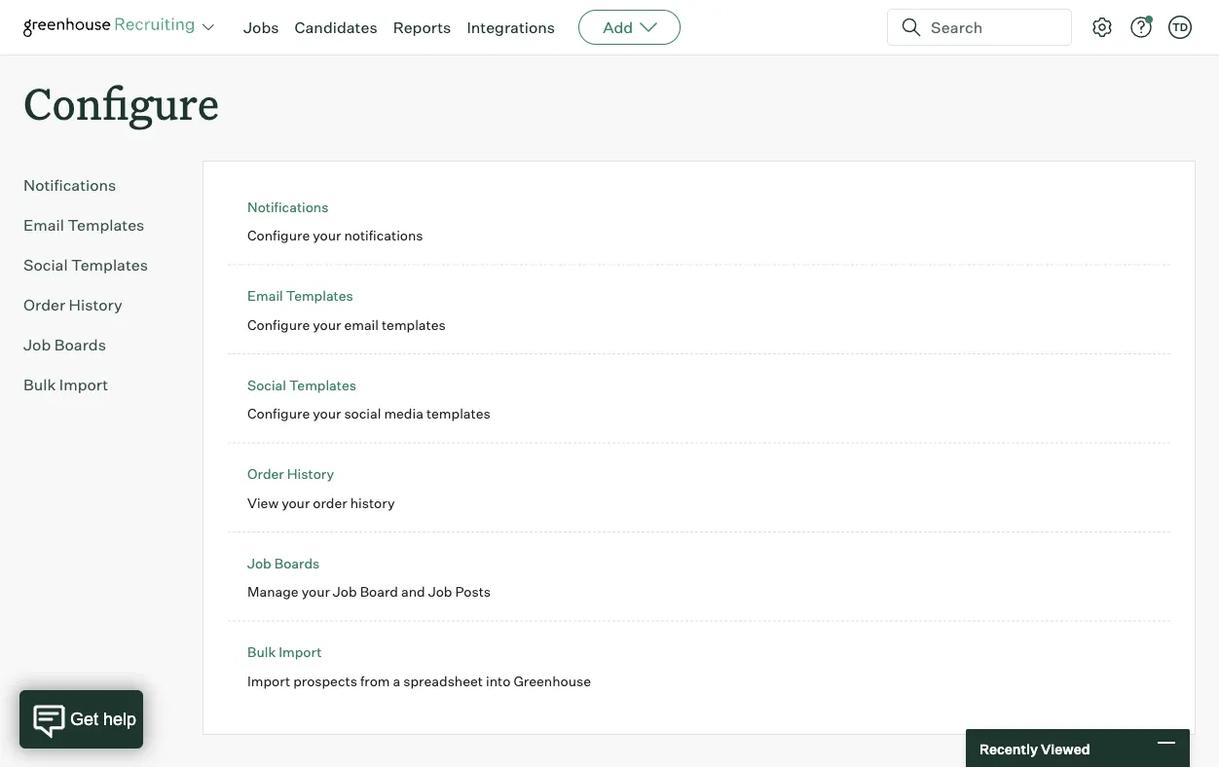 Task type: locate. For each thing, give the bounding box(es) containing it.
1 vertical spatial bulk
[[247, 644, 276, 661]]

bulk
[[23, 375, 56, 395], [247, 644, 276, 661]]

social templates link
[[23, 253, 171, 277], [247, 377, 356, 394]]

recently viewed
[[980, 740, 1090, 758]]

your right manage
[[302, 584, 330, 601]]

import prospects from a spreadsheet into greenhouse
[[247, 673, 591, 690]]

0 vertical spatial job boards
[[23, 335, 106, 355]]

0 horizontal spatial order history
[[23, 295, 122, 315]]

1 horizontal spatial email templates link
[[247, 288, 353, 305]]

0 vertical spatial social templates link
[[23, 253, 171, 277]]

view
[[247, 494, 279, 512]]

1 horizontal spatial job boards
[[247, 555, 320, 572]]

email templates
[[23, 215, 144, 235], [247, 288, 353, 305]]

1 vertical spatial email
[[247, 288, 283, 305]]

1 vertical spatial order
[[247, 466, 284, 483]]

manage your job board and job posts
[[247, 584, 491, 601]]

notifications
[[23, 176, 116, 195], [247, 198, 329, 215]]

1 horizontal spatial social templates
[[247, 377, 356, 394]]

posts
[[455, 584, 491, 601]]

templates right email
[[382, 316, 446, 333]]

order
[[23, 295, 65, 315], [247, 466, 284, 483]]

email
[[23, 215, 64, 235], [247, 288, 283, 305]]

templates right 'media'
[[427, 405, 491, 422]]

bulk import link
[[23, 373, 171, 397], [247, 644, 322, 661]]

bulk import
[[23, 375, 108, 395], [247, 644, 322, 661]]

0 horizontal spatial job boards link
[[23, 333, 171, 357]]

0 vertical spatial notifications link
[[23, 174, 171, 197]]

1 horizontal spatial notifications
[[247, 198, 329, 215]]

your
[[313, 227, 341, 244], [313, 316, 341, 333], [313, 405, 341, 422], [282, 494, 310, 512], [302, 584, 330, 601]]

0 horizontal spatial email templates
[[23, 215, 144, 235]]

0 vertical spatial social templates
[[23, 255, 148, 275]]

0 horizontal spatial social templates
[[23, 255, 148, 275]]

email templates link
[[23, 213, 171, 237], [247, 288, 353, 305]]

job boards
[[23, 335, 106, 355], [247, 555, 320, 572]]

0 vertical spatial bulk
[[23, 375, 56, 395]]

0 vertical spatial order history
[[23, 295, 122, 315]]

0 vertical spatial email templates
[[23, 215, 144, 235]]

add
[[603, 18, 633, 37]]

social
[[344, 405, 381, 422]]

configure
[[23, 74, 219, 131], [247, 227, 310, 244], [247, 316, 310, 333], [247, 405, 310, 422]]

templates
[[382, 316, 446, 333], [427, 405, 491, 422]]

your right the view
[[282, 494, 310, 512]]

social
[[23, 255, 68, 275], [247, 377, 286, 394]]

social templates
[[23, 255, 148, 275], [247, 377, 356, 394]]

1 horizontal spatial social templates link
[[247, 377, 356, 394]]

greenhouse
[[514, 673, 591, 690]]

1 horizontal spatial job boards link
[[247, 555, 320, 572]]

history
[[69, 295, 122, 315], [287, 466, 334, 483]]

1 horizontal spatial order history
[[247, 466, 334, 483]]

0 vertical spatial order
[[23, 295, 65, 315]]

1 horizontal spatial bulk import
[[247, 644, 322, 661]]

configure for email templates
[[247, 316, 310, 333]]

a
[[393, 673, 401, 690]]

job
[[23, 335, 51, 355], [247, 555, 271, 572], [333, 584, 357, 601], [428, 584, 452, 601]]

0 vertical spatial boards
[[54, 335, 106, 355]]

notifications link
[[23, 174, 171, 197], [247, 198, 329, 215]]

history inside 'link'
[[69, 295, 122, 315]]

0 horizontal spatial bulk import
[[23, 375, 108, 395]]

1 vertical spatial email templates link
[[247, 288, 353, 305]]

your for social
[[313, 405, 341, 422]]

1 vertical spatial bulk import
[[247, 644, 322, 661]]

1 vertical spatial order history link
[[247, 466, 334, 483]]

0 vertical spatial email templates link
[[23, 213, 171, 237]]

your left 'notifications'
[[313, 227, 341, 244]]

your left social at the left bottom
[[313, 405, 341, 422]]

1 vertical spatial templates
[[427, 405, 491, 422]]

notifications
[[344, 227, 423, 244]]

0 vertical spatial notifications
[[23, 176, 116, 195]]

0 horizontal spatial email templates link
[[23, 213, 171, 237]]

your left email
[[313, 316, 341, 333]]

td button
[[1165, 12, 1196, 43]]

1 horizontal spatial order history link
[[247, 466, 334, 483]]

0 horizontal spatial email
[[23, 215, 64, 235]]

configure your notifications
[[247, 227, 423, 244]]

0 vertical spatial import
[[59, 375, 108, 395]]

templates
[[68, 215, 144, 235], [71, 255, 148, 275], [286, 288, 353, 305], [289, 377, 356, 394]]

1 horizontal spatial social
[[247, 377, 286, 394]]

email
[[344, 316, 379, 333]]

1 horizontal spatial order
[[247, 466, 284, 483]]

view your order history
[[247, 494, 395, 512]]

0 horizontal spatial job boards
[[23, 335, 106, 355]]

0 vertical spatial email
[[23, 215, 64, 235]]

0 vertical spatial order history link
[[23, 293, 171, 317]]

1 horizontal spatial notifications link
[[247, 198, 329, 215]]

0 horizontal spatial order
[[23, 295, 65, 315]]

your for notifications
[[313, 227, 341, 244]]

import
[[59, 375, 108, 395], [279, 644, 322, 661], [247, 673, 290, 690]]

1 vertical spatial boards
[[274, 555, 320, 572]]

configure for social templates
[[247, 405, 310, 422]]

0 vertical spatial templates
[[382, 316, 446, 333]]

1 vertical spatial history
[[287, 466, 334, 483]]

0 horizontal spatial boards
[[54, 335, 106, 355]]

td button
[[1169, 16, 1192, 39]]

viewed
[[1041, 740, 1090, 758]]

order history link
[[23, 293, 171, 317], [247, 466, 334, 483]]

1 vertical spatial bulk import link
[[247, 644, 322, 661]]

job boards link
[[23, 333, 171, 357], [247, 555, 320, 572]]

1 vertical spatial order history
[[247, 466, 334, 483]]

0 horizontal spatial history
[[69, 295, 122, 315]]

configure image
[[1091, 16, 1114, 39]]

jobs
[[243, 18, 279, 37]]

1 vertical spatial social templates
[[247, 377, 356, 394]]

1 vertical spatial social templates link
[[247, 377, 356, 394]]

order history
[[23, 295, 122, 315], [247, 466, 334, 483]]

0 vertical spatial history
[[69, 295, 122, 315]]

1 vertical spatial email templates
[[247, 288, 353, 305]]

configure your email templates
[[247, 316, 446, 333]]

0 horizontal spatial social
[[23, 255, 68, 275]]

0 horizontal spatial social templates link
[[23, 253, 171, 277]]

board
[[360, 584, 398, 601]]

spreadsheet
[[403, 673, 483, 690]]

0 vertical spatial job boards link
[[23, 333, 171, 357]]

configure for notifications
[[247, 227, 310, 244]]

boards
[[54, 335, 106, 355], [274, 555, 320, 572]]

0 vertical spatial bulk import link
[[23, 373, 171, 397]]

1 vertical spatial notifications link
[[247, 198, 329, 215]]

0 horizontal spatial order history link
[[23, 293, 171, 317]]

your for order
[[282, 494, 310, 512]]

1 vertical spatial job boards
[[247, 555, 320, 572]]



Task type: vqa. For each thing, say whether or not it's contained in the screenshot.
media
yes



Task type: describe. For each thing, give the bounding box(es) containing it.
history
[[350, 494, 395, 512]]

0 vertical spatial bulk import
[[23, 375, 108, 395]]

your for job
[[302, 584, 330, 601]]

order history inside 'link'
[[23, 295, 122, 315]]

prospects
[[293, 673, 357, 690]]

candidates link
[[295, 18, 378, 37]]

order
[[313, 494, 347, 512]]

reports link
[[393, 18, 451, 37]]

1 horizontal spatial bulk
[[247, 644, 276, 661]]

2 vertical spatial import
[[247, 673, 290, 690]]

0 vertical spatial social
[[23, 255, 68, 275]]

switch applications image
[[201, 18, 216, 37]]

integrations
[[467, 18, 555, 37]]

1 horizontal spatial history
[[287, 466, 334, 483]]

0 horizontal spatial notifications
[[23, 176, 116, 195]]

Top navigation search text field
[[923, 8, 1060, 47]]

into
[[486, 673, 511, 690]]

and
[[401, 584, 425, 601]]

manage
[[247, 584, 299, 601]]

configure your social media templates
[[247, 405, 491, 422]]

1 vertical spatial job boards link
[[247, 555, 320, 572]]

jobs link
[[243, 18, 279, 37]]

1 horizontal spatial email
[[247, 288, 283, 305]]

0 horizontal spatial bulk
[[23, 375, 56, 395]]

your for email
[[313, 316, 341, 333]]

1 vertical spatial notifications
[[247, 198, 329, 215]]

media
[[384, 405, 424, 422]]

1 vertical spatial social
[[247, 377, 286, 394]]

1 horizontal spatial boards
[[274, 555, 320, 572]]

candidates
[[295, 18, 378, 37]]

0 horizontal spatial notifications link
[[23, 174, 171, 197]]

0 horizontal spatial bulk import link
[[23, 373, 171, 397]]

td
[[1173, 20, 1188, 34]]

reports
[[393, 18, 451, 37]]

integrations link
[[467, 18, 555, 37]]

from
[[360, 673, 390, 690]]

1 horizontal spatial email templates
[[247, 288, 353, 305]]

1 vertical spatial import
[[279, 644, 322, 661]]

1 horizontal spatial bulk import link
[[247, 644, 322, 661]]

recently
[[980, 740, 1038, 758]]

switch applications element
[[197, 16, 220, 39]]

add button
[[579, 10, 681, 45]]



